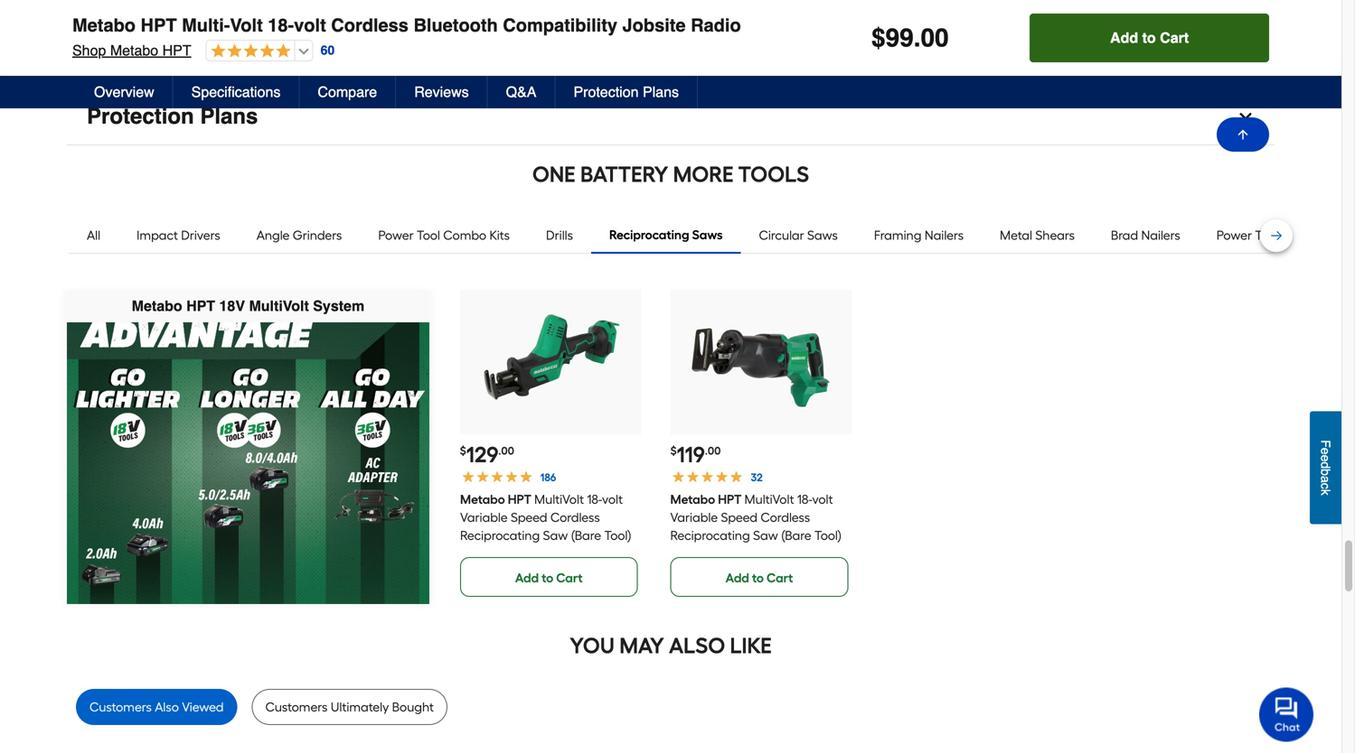 Task type: vqa. For each thing, say whether or not it's contained in the screenshot.
the $294.00 for 235
no



Task type: locate. For each thing, give the bounding box(es) containing it.
nailers inside button
[[925, 228, 964, 243]]

cordless for 129
[[550, 510, 600, 526]]

.00 for 129
[[498, 445, 514, 458]]

$ inside $ 129 .00
[[460, 445, 466, 458]]

metabo hpt multivolt 18-volt variable speed cordless reciprocating saw (bare tool) image for 119
[[689, 290, 834, 435]]

multivolt 18-volt variable speed cordless reciprocating saw (bare tool) inside the 119 list item
[[670, 492, 842, 544]]

customers left ultimately on the bottom of page
[[265, 700, 328, 716]]

0 vertical spatial plans
[[643, 84, 679, 100]]

2 (bare from the left
[[781, 529, 812, 544]]

1 nailers from the left
[[925, 228, 964, 243]]

plans for protection plans button on top of one battery more tools
[[200, 104, 258, 129]]

chevron down image
[[1237, 108, 1255, 126]]

protection plans for protection plans button on top of one battery more tools
[[87, 104, 258, 129]]

add to cart for 119
[[726, 571, 793, 586]]

.00 inside $ 129 .00
[[498, 445, 514, 458]]

protection
[[574, 84, 639, 100], [87, 104, 194, 129]]

0 horizontal spatial tool
[[417, 228, 440, 243]]

2 saw from the left
[[753, 529, 778, 544]]

2 .00 from the left
[[705, 445, 721, 458]]

metabo inside the 119 list item
[[670, 492, 715, 508]]

1 horizontal spatial add to cart link
[[670, 558, 848, 598]]

multivolt
[[249, 298, 309, 315], [534, 492, 584, 508], [745, 492, 794, 508]]

129 list item
[[460, 290, 642, 598]]

chat invite button image
[[1259, 688, 1314, 743]]

add for 119
[[726, 571, 749, 586]]

add
[[1110, 29, 1138, 46], [515, 571, 539, 586], [726, 571, 749, 586]]

add to cart link up like
[[670, 558, 848, 598]]

1 speed from the left
[[511, 510, 547, 526]]

add inside the 119 list item
[[726, 571, 749, 586]]

metabo hpt multivolt 18-volt variable speed cordless reciprocating saw (bare tool) image inside 129 list item
[[478, 290, 623, 435]]

power left batteries
[[1217, 228, 1252, 243]]

0 horizontal spatial (bare
[[571, 529, 601, 544]]

reciprocating saws
[[609, 227, 723, 243]]

variable inside the 119 list item
[[670, 510, 718, 526]]

tool) inside the 119 list item
[[815, 529, 842, 544]]

cordless inside the 119 list item
[[761, 510, 810, 526]]

1 power from the left
[[378, 228, 414, 243]]

2 tool from the left
[[1255, 228, 1279, 243]]

e up "d"
[[1319, 448, 1333, 455]]

18- for 119
[[797, 492, 812, 508]]

reciprocating inside the 119 list item
[[670, 529, 750, 544]]

1 horizontal spatial metabo hpt multivolt 18-volt variable speed cordless reciprocating saw (bare tool) image
[[689, 290, 834, 435]]

metabo hpt for 119
[[670, 492, 742, 508]]

also left like
[[669, 633, 725, 660]]

0 vertical spatial protection plans
[[574, 84, 679, 100]]

metabo hpt
[[460, 492, 531, 508], [670, 492, 742, 508]]

saw inside 129 list item
[[543, 529, 568, 544]]

1 horizontal spatial volt
[[602, 492, 623, 508]]

tool for combo
[[417, 228, 440, 243]]

battery
[[580, 161, 668, 188]]

power
[[378, 228, 414, 243], [1217, 228, 1252, 243]]

1 horizontal spatial to
[[752, 571, 764, 586]]

saw
[[543, 529, 568, 544], [753, 529, 778, 544]]

1 e from the top
[[1319, 448, 1333, 455]]

nailers inside button
[[1141, 228, 1180, 243]]

1 horizontal spatial tool
[[1255, 228, 1279, 243]]

2 horizontal spatial $
[[871, 24, 886, 52]]

1 horizontal spatial plans
[[643, 84, 679, 100]]

multivolt inside 129 list item
[[534, 492, 584, 508]]

add inside 129 list item
[[515, 571, 539, 586]]

to inside 129 list item
[[542, 571, 553, 586]]

1 (bare from the left
[[571, 529, 601, 544]]

power tool combo kits
[[378, 228, 510, 243]]

variable inside 129 list item
[[460, 510, 508, 526]]

volt inside 129 list item
[[602, 492, 623, 508]]

00
[[921, 24, 949, 52]]

1 horizontal spatial multivolt
[[534, 492, 584, 508]]

1 tool) from the left
[[604, 529, 631, 544]]

1 horizontal spatial cordless
[[550, 510, 600, 526]]

2 horizontal spatial add
[[1110, 29, 1138, 46]]

multivolt 18-volt variable speed cordless reciprocating saw (bare tool) for 129
[[460, 492, 631, 544]]

1 horizontal spatial tool)
[[815, 529, 842, 544]]

cart for 129
[[556, 571, 583, 586]]

protection plans button
[[555, 76, 698, 108], [67, 89, 1275, 146]]

1 metabo hpt multivolt 18-volt variable speed cordless reciprocating saw (bare tool) image from the left
[[478, 290, 623, 435]]

tools
[[738, 161, 809, 188]]

1 horizontal spatial cart
[[767, 571, 793, 586]]

2 customers from the left
[[265, 700, 328, 716]]

customers
[[90, 700, 152, 716], [265, 700, 328, 716]]

$ for 99
[[871, 24, 886, 52]]

(bare inside 129 list item
[[571, 529, 601, 544]]

cordless
[[331, 15, 409, 36], [550, 510, 600, 526], [761, 510, 810, 526]]

add to cart inside 129 list item
[[515, 571, 583, 586]]

2 e from the top
[[1319, 455, 1333, 462]]

add to cart link for 119
[[670, 558, 848, 598]]

2 nailers from the left
[[1141, 228, 1180, 243]]

0 horizontal spatial customers
[[90, 700, 152, 716]]

1 metabo hpt from the left
[[460, 492, 531, 508]]

metabo hpt multivolt 18-volt variable speed cordless reciprocating saw (bare tool) image
[[478, 290, 623, 435], [689, 290, 834, 435]]

1 horizontal spatial power
[[1217, 228, 1252, 243]]

99
[[886, 24, 914, 52]]

1 tool from the left
[[417, 228, 440, 243]]

jobsite
[[622, 15, 686, 36]]

cart inside 129 list item
[[556, 571, 583, 586]]

0 horizontal spatial power
[[378, 228, 414, 243]]

shears
[[1035, 228, 1075, 243]]

plans down specifications
[[200, 104, 258, 129]]

reciprocating down '$ 119 .00'
[[670, 529, 750, 544]]

tool)
[[604, 529, 631, 544], [815, 529, 842, 544]]

nailers right framing
[[925, 228, 964, 243]]

2 speed from the left
[[721, 510, 758, 526]]

2 metabo hpt from the left
[[670, 492, 742, 508]]

saws for reciprocating saws
[[692, 227, 723, 243]]

0 vertical spatial also
[[669, 633, 725, 660]]

0 horizontal spatial multivolt
[[249, 298, 309, 315]]

hpt left '18v'
[[186, 298, 215, 315]]

2 horizontal spatial 18-
[[797, 492, 812, 508]]

speed
[[511, 510, 547, 526], [721, 510, 758, 526]]

variable
[[460, 510, 508, 526], [670, 510, 718, 526]]

1 variable from the left
[[460, 510, 508, 526]]

(bare inside the 119 list item
[[781, 529, 812, 544]]

volt for 129
[[602, 492, 623, 508]]

volt for 119
[[812, 492, 833, 508]]

protection for protection plans button under jobsite
[[574, 84, 639, 100]]

variable down 129
[[460, 510, 508, 526]]

e up the b
[[1319, 455, 1333, 462]]

2 horizontal spatial volt
[[812, 492, 833, 508]]

hpt down '$ 119 .00'
[[718, 492, 742, 508]]

add to cart link up you
[[460, 558, 638, 598]]

multivolt 18-volt variable speed cordless reciprocating saw (bare tool) down '$ 119 .00'
[[670, 492, 842, 544]]

more
[[673, 161, 734, 188]]

bought
[[392, 700, 434, 716]]

reviews
[[414, 84, 469, 100]]

0 vertical spatial protection
[[574, 84, 639, 100]]

0 horizontal spatial multivolt 18-volt variable speed cordless reciprocating saw (bare tool)
[[460, 492, 631, 544]]

1 horizontal spatial protection
[[574, 84, 639, 100]]

saws down more
[[692, 227, 723, 243]]

metabo hpt down '$ 119 .00'
[[670, 492, 742, 508]]

$
[[871, 24, 886, 52], [460, 445, 466, 458], [670, 445, 677, 458]]

metabo down 129
[[460, 492, 505, 508]]

reciprocating inside reciprocating saws button
[[609, 227, 689, 243]]

customers for customers ultimately bought
[[265, 700, 328, 716]]

0 horizontal spatial variable
[[460, 510, 508, 526]]

0 horizontal spatial add to cart link
[[460, 558, 638, 598]]

1 horizontal spatial nailers
[[1141, 228, 1180, 243]]

you
[[570, 633, 615, 660]]

customers left the viewed
[[90, 700, 152, 716]]

cordless inside 129 list item
[[550, 510, 600, 526]]

nailers for brad nailers
[[1141, 228, 1180, 243]]

reciprocating
[[609, 227, 689, 243], [460, 529, 540, 544], [670, 529, 750, 544]]

0 horizontal spatial speed
[[511, 510, 547, 526]]

1 horizontal spatial $
[[670, 445, 677, 458]]

brad
[[1111, 228, 1138, 243]]

0 horizontal spatial .00
[[498, 445, 514, 458]]

q&a
[[506, 84, 537, 100]]

customers for customers also viewed
[[90, 700, 152, 716]]

2 multivolt 18-volt variable speed cordless reciprocating saw (bare tool) from the left
[[670, 492, 842, 544]]

2 horizontal spatial add to cart
[[1110, 29, 1189, 46]]

speed inside the 119 list item
[[721, 510, 758, 526]]

protection for protection plans button on top of one battery more tools
[[87, 104, 194, 129]]

0 horizontal spatial volt
[[294, 15, 326, 36]]

1 saw from the left
[[543, 529, 568, 544]]

add to cart inside the 119 list item
[[726, 571, 793, 586]]

hpt
[[141, 15, 177, 36], [162, 42, 191, 59], [186, 298, 215, 315], [508, 492, 531, 508], [718, 492, 742, 508]]

volt
[[294, 15, 326, 36], [602, 492, 623, 508], [812, 492, 833, 508]]

1 vertical spatial protection plans
[[87, 104, 258, 129]]

also left the viewed
[[155, 700, 179, 716]]

0 horizontal spatial tool)
[[604, 529, 631, 544]]

1 .00 from the left
[[498, 445, 514, 458]]

0 horizontal spatial protection
[[87, 104, 194, 129]]

compatibility
[[503, 15, 617, 36]]

1 customers from the left
[[90, 700, 152, 716]]

metabo hpt inside the 119 list item
[[670, 492, 742, 508]]

$ for 119
[[670, 445, 677, 458]]

metabo down 119
[[670, 492, 715, 508]]

.00
[[498, 445, 514, 458], [705, 445, 721, 458]]

protection down compatibility on the left
[[574, 84, 639, 100]]

speed inside 129 list item
[[511, 510, 547, 526]]

0 horizontal spatial 18-
[[268, 15, 294, 36]]

metabo hpt multi-volt 18-volt cordless bluetooth compatibility jobsite radio
[[72, 15, 741, 36]]

power tool combo kits button
[[360, 218, 528, 254]]

variable down '$ 119 .00'
[[670, 510, 718, 526]]

1 horizontal spatial 18-
[[587, 492, 602, 508]]

1 horizontal spatial saws
[[807, 228, 838, 243]]

1 horizontal spatial saw
[[753, 529, 778, 544]]

metabo hpt 18v multivolt system image
[[67, 323, 429, 605]]

metabo hpt multivolt 18-volt variable speed cordless reciprocating saw (bare tool) image for 129
[[478, 290, 623, 435]]

saws
[[692, 227, 723, 243], [807, 228, 838, 243]]

0 horizontal spatial plans
[[200, 104, 258, 129]]

2 variable from the left
[[670, 510, 718, 526]]

1 add to cart link from the left
[[460, 558, 638, 598]]

saws right "circular"
[[807, 228, 838, 243]]

metabo hpt down $ 129 .00
[[460, 492, 531, 508]]

like
[[730, 633, 772, 660]]

protection plans down overview
[[87, 104, 258, 129]]

tool) inside 129 list item
[[604, 529, 631, 544]]

shop
[[72, 42, 106, 59]]

1 horizontal spatial variable
[[670, 510, 718, 526]]

2 horizontal spatial multivolt
[[745, 492, 794, 508]]

multivolt inside the 119 list item
[[745, 492, 794, 508]]

0 horizontal spatial cordless
[[331, 15, 409, 36]]

metabo hpt multivolt 18-volt variable speed cordless reciprocating saw (bare tool) image inside the 119 list item
[[689, 290, 834, 435]]

add to cart button
[[1030, 14, 1269, 62]]

f e e d b a c k button
[[1310, 412, 1342, 525]]

2 power from the left
[[1217, 228, 1252, 243]]

0 horizontal spatial add
[[515, 571, 539, 586]]

reciprocating down one battery more tools
[[609, 227, 689, 243]]

2 add to cart link from the left
[[670, 558, 848, 598]]

2 metabo hpt multivolt 18-volt variable speed cordless reciprocating saw (bare tool) image from the left
[[689, 290, 834, 435]]

0 horizontal spatial $
[[460, 445, 466, 458]]

(bare for 129
[[571, 529, 601, 544]]

volt inside the 119 list item
[[812, 492, 833, 508]]

cart inside the 119 list item
[[767, 571, 793, 586]]

power left combo
[[378, 228, 414, 243]]

2 horizontal spatial cordless
[[761, 510, 810, 526]]

0 horizontal spatial add to cart
[[515, 571, 583, 586]]

add inside button
[[1110, 29, 1138, 46]]

multivolt 18-volt variable speed cordless reciprocating saw (bare tool) down $ 129 .00
[[460, 492, 631, 544]]

also
[[669, 633, 725, 660], [155, 700, 179, 716]]

nailers
[[925, 228, 964, 243], [1141, 228, 1180, 243]]

protection down overview
[[87, 104, 194, 129]]

k
[[1319, 490, 1333, 496]]

to inside the 119 list item
[[752, 571, 764, 586]]

.00 inside '$ 119 .00'
[[705, 445, 721, 458]]

hpt down $ 129 .00
[[508, 492, 531, 508]]

18- inside 129 list item
[[587, 492, 602, 508]]

all button
[[69, 218, 119, 254]]

1 horizontal spatial add
[[726, 571, 749, 586]]

radio
[[691, 15, 741, 36]]

0 horizontal spatial metabo hpt multivolt 18-volt variable speed cordless reciprocating saw (bare tool) image
[[478, 290, 623, 435]]

1 horizontal spatial protection plans
[[574, 84, 679, 100]]

q&a button
[[488, 76, 555, 108]]

framing
[[874, 228, 922, 243]]

multivolt 18-volt variable speed cordless reciprocating saw (bare tool)
[[460, 492, 631, 544], [670, 492, 842, 544]]

metal shears button
[[982, 218, 1093, 254]]

2 horizontal spatial to
[[1142, 29, 1156, 46]]

1 horizontal spatial add to cart
[[726, 571, 793, 586]]

reciprocating inside 129 list item
[[460, 529, 540, 544]]

multivolt 18-volt variable speed cordless reciprocating saw (bare tool) inside 129 list item
[[460, 492, 631, 544]]

saws for circular saws
[[807, 228, 838, 243]]

to
[[1142, 29, 1156, 46], [542, 571, 553, 586], [752, 571, 764, 586]]

1 horizontal spatial .00
[[705, 445, 721, 458]]

plans
[[643, 84, 679, 100], [200, 104, 258, 129]]

tool) for 119
[[815, 529, 842, 544]]

add to cart link
[[460, 558, 638, 598], [670, 558, 848, 598]]

0 horizontal spatial protection plans
[[87, 104, 258, 129]]

1 vertical spatial plans
[[200, 104, 258, 129]]

0 horizontal spatial cart
[[556, 571, 583, 586]]

add to cart link inside the 119 list item
[[670, 558, 848, 598]]

0 horizontal spatial nailers
[[925, 228, 964, 243]]

tool left batteries
[[1255, 228, 1279, 243]]

protection plans down jobsite
[[574, 84, 679, 100]]

2 horizontal spatial cart
[[1160, 29, 1189, 46]]

0 horizontal spatial saw
[[543, 529, 568, 544]]

add to cart link inside 129 list item
[[460, 558, 638, 598]]

tool
[[417, 228, 440, 243], [1255, 228, 1279, 243]]

protection plans for protection plans button under jobsite
[[574, 84, 679, 100]]

1 horizontal spatial speed
[[721, 510, 758, 526]]

1 vertical spatial also
[[155, 700, 179, 716]]

1 horizontal spatial customers
[[265, 700, 328, 716]]

2 tool) from the left
[[815, 529, 842, 544]]

0 horizontal spatial metabo hpt
[[460, 492, 531, 508]]

18-
[[268, 15, 294, 36], [587, 492, 602, 508], [797, 492, 812, 508]]

cart
[[1160, 29, 1189, 46], [556, 571, 583, 586], [767, 571, 793, 586]]

saw inside the 119 list item
[[753, 529, 778, 544]]

tool left combo
[[417, 228, 440, 243]]

1 horizontal spatial (bare
[[781, 529, 812, 544]]

metal
[[1000, 228, 1032, 243]]

metabo hpt 18v multivolt system
[[132, 298, 364, 315]]

1 horizontal spatial metabo hpt
[[670, 492, 742, 508]]

c
[[1319, 483, 1333, 490]]

to for 129
[[542, 571, 553, 586]]

viewed
[[182, 700, 224, 716]]

1 vertical spatial protection
[[87, 104, 194, 129]]

add to cart inside add to cart button
[[1110, 29, 1189, 46]]

metabo hpt inside 129 list item
[[460, 492, 531, 508]]

reciprocating down $ 129 .00
[[460, 529, 540, 544]]

$ inside '$ 119 .00'
[[670, 445, 677, 458]]

plans down jobsite
[[643, 84, 679, 100]]

0 horizontal spatial saws
[[692, 227, 723, 243]]

1 multivolt 18-volt variable speed cordless reciprocating saw (bare tool) from the left
[[460, 492, 631, 544]]

specifications button
[[173, 76, 300, 108]]

overview
[[94, 84, 154, 100]]

0 horizontal spatial to
[[542, 571, 553, 586]]

protection plans
[[574, 84, 679, 100], [87, 104, 258, 129]]

18- inside the 119 list item
[[797, 492, 812, 508]]

power for power tool batteries & c
[[1217, 228, 1252, 243]]

1 horizontal spatial multivolt 18-volt variable speed cordless reciprocating saw (bare tool)
[[670, 492, 842, 544]]

nailers right brad
[[1141, 228, 1180, 243]]



Task type: describe. For each thing, give the bounding box(es) containing it.
framing nailers button
[[856, 218, 982, 254]]

add for 129
[[515, 571, 539, 586]]

angle grinders button
[[238, 218, 360, 254]]

overview button
[[76, 76, 173, 108]]

power for power tool combo kits
[[378, 228, 414, 243]]

hpt inside 129 list item
[[508, 492, 531, 508]]

combo
[[443, 228, 486, 243]]

one battery more tools
[[532, 161, 809, 188]]

18- for 129
[[587, 492, 602, 508]]

reciprocating for 129
[[460, 529, 540, 544]]

framing nailers
[[874, 228, 964, 243]]

hpt up shop metabo hpt
[[141, 15, 177, 36]]

119 list item
[[670, 290, 852, 598]]

speed for 119
[[721, 510, 758, 526]]

metabo down 'impact'
[[132, 298, 182, 315]]

bluetooth
[[414, 15, 498, 36]]

0 horizontal spatial also
[[155, 700, 179, 716]]

circular saws
[[759, 228, 838, 243]]

drivers
[[181, 228, 220, 243]]

&
[[1336, 228, 1345, 243]]

nailers for framing nailers
[[925, 228, 964, 243]]

metal shears
[[1000, 228, 1075, 243]]

kits
[[490, 228, 510, 243]]

.
[[914, 24, 921, 52]]

variable for 119
[[670, 510, 718, 526]]

system
[[313, 298, 364, 315]]

you may also like
[[570, 633, 772, 660]]

f e e d b a c k
[[1319, 440, 1333, 496]]

customers ultimately bought
[[265, 700, 434, 716]]

plans for protection plans button under jobsite
[[643, 84, 679, 100]]

60
[[321, 43, 335, 58]]

circular
[[759, 228, 804, 243]]

one
[[532, 161, 576, 188]]

cordless for 119
[[761, 510, 810, 526]]

metabo inside 129 list item
[[460, 492, 505, 508]]

4.7 stars image
[[207, 43, 291, 60]]

impact drivers
[[137, 228, 220, 243]]

multivolt for 119
[[745, 492, 794, 508]]

b
[[1319, 469, 1333, 476]]

(bare for 119
[[781, 529, 812, 544]]

multivolt for 129
[[534, 492, 584, 508]]

power tool batteries & c button
[[1199, 218, 1355, 254]]

customers also viewed
[[90, 700, 224, 716]]

c
[[1348, 228, 1355, 243]]

drills
[[546, 228, 573, 243]]

reviews button
[[396, 76, 488, 108]]

angle grinders
[[256, 228, 342, 243]]

.00 for 119
[[705, 445, 721, 458]]

specifications
[[191, 84, 281, 100]]

tool for batteries
[[1255, 228, 1279, 243]]

d
[[1319, 462, 1333, 469]]

1 horizontal spatial also
[[669, 633, 725, 660]]

protection plans button up one battery more tools
[[67, 89, 1275, 146]]

circular saws button
[[741, 218, 856, 254]]

may
[[619, 633, 664, 660]]

grinders
[[293, 228, 342, 243]]

add to cart for 129
[[515, 571, 583, 586]]

speed for 129
[[511, 510, 547, 526]]

impact
[[137, 228, 178, 243]]

cart for 119
[[767, 571, 793, 586]]

saw for 119
[[753, 529, 778, 544]]

$ for 129
[[460, 445, 466, 458]]

variable for 129
[[460, 510, 508, 526]]

18v
[[219, 298, 245, 315]]

brad nailers
[[1111, 228, 1180, 243]]

$ 119 .00
[[670, 442, 721, 468]]

tool) for 129
[[604, 529, 631, 544]]

brad nailers button
[[1093, 218, 1199, 254]]

batteries
[[1282, 228, 1333, 243]]

multi-
[[182, 15, 230, 36]]

reciprocating saws button
[[591, 218, 741, 254]]

a
[[1319, 476, 1333, 483]]

saw for 129
[[543, 529, 568, 544]]

angle
[[256, 228, 290, 243]]

metabo up overview
[[110, 42, 158, 59]]

protection plans button down jobsite
[[555, 76, 698, 108]]

129
[[466, 442, 498, 468]]

add to cart link for 129
[[460, 558, 638, 598]]

compare button
[[300, 76, 396, 108]]

cart inside button
[[1160, 29, 1189, 46]]

f
[[1319, 440, 1333, 448]]

ultimately
[[331, 700, 389, 716]]

volt
[[230, 15, 263, 36]]

metabo up shop
[[72, 15, 136, 36]]

to for 119
[[752, 571, 764, 586]]

to inside add to cart button
[[1142, 29, 1156, 46]]

metabo hpt for 129
[[460, 492, 531, 508]]

reciprocating for 119
[[670, 529, 750, 544]]

$ 129 .00
[[460, 442, 514, 468]]

$ 99 . 00
[[871, 24, 949, 52]]

arrow up image
[[1236, 127, 1250, 142]]

hpt inside the 119 list item
[[718, 492, 742, 508]]

impact drivers button
[[119, 218, 238, 254]]

shop metabo hpt
[[72, 42, 191, 59]]

drills button
[[528, 218, 591, 254]]

compare
[[318, 84, 377, 100]]

all
[[87, 228, 100, 243]]

hpt down multi- at the left top of the page
[[162, 42, 191, 59]]

119
[[677, 442, 705, 468]]

multivolt 18-volt variable speed cordless reciprocating saw (bare tool) for 119
[[670, 492, 842, 544]]

power tool batteries & c
[[1217, 228, 1355, 243]]



